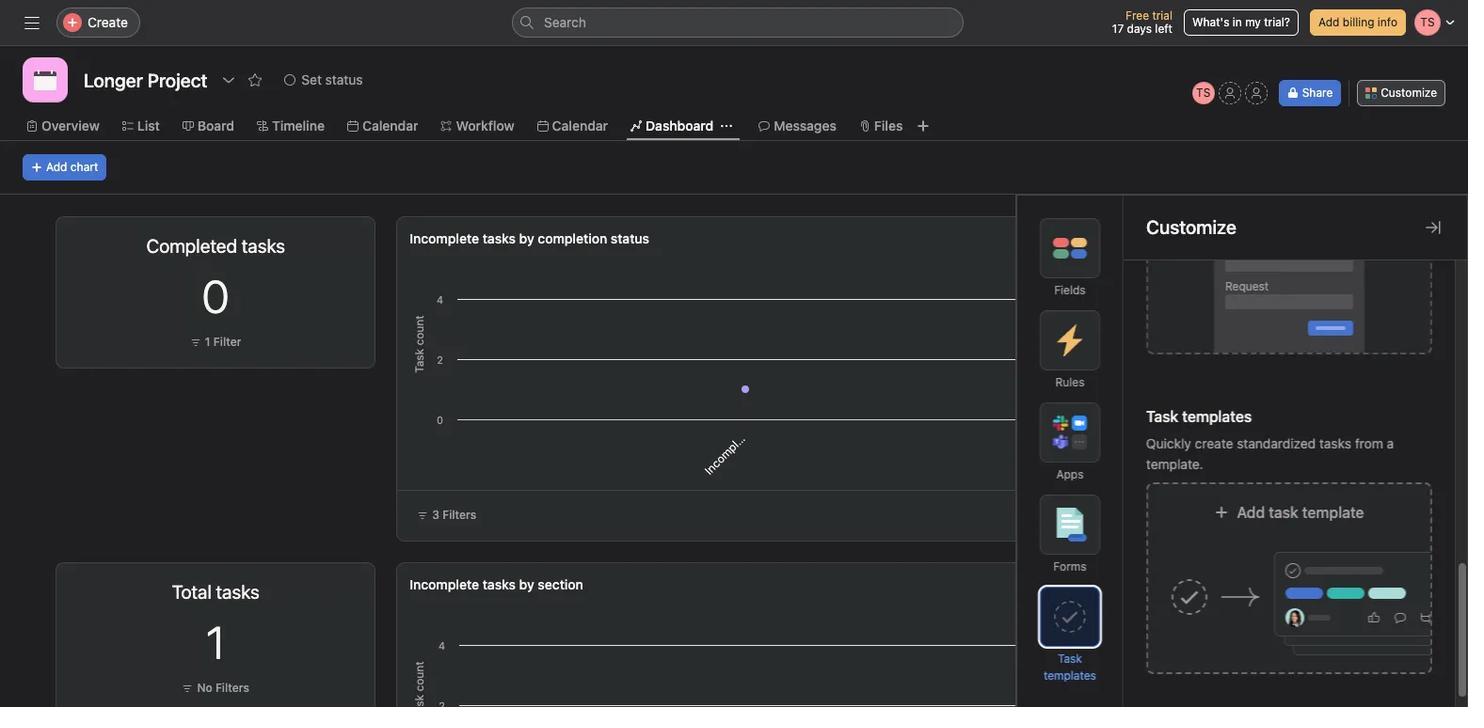 Task type: locate. For each thing, give the bounding box(es) containing it.
tasks left by section
[[483, 577, 516, 593]]

1 vertical spatial customize
[[1147, 217, 1237, 238]]

forms
[[1054, 560, 1087, 574]]

info
[[1378, 15, 1398, 29]]

1 calendar from the left
[[362, 118, 418, 134]]

1 horizontal spatial 0 button
[[1225, 270, 1252, 323]]

0 vertical spatial incomplete
[[410, 231, 479, 247]]

dashboard
[[646, 118, 714, 134]]

timeline
[[272, 118, 325, 134]]

request button
[[1139, 163, 1440, 355]]

0 button up 1 filter "button"
[[202, 270, 229, 323]]

1 0 from the left
[[202, 270, 229, 323]]

0 button
[[202, 270, 229, 323], [1225, 270, 1252, 323]]

tasks left 'from'
[[1320, 436, 1352, 452]]

0 horizontal spatial add
[[46, 160, 67, 174]]

search
[[544, 14, 586, 30]]

view chart image
[[288, 236, 303, 251], [288, 583, 303, 598]]

0 vertical spatial add
[[1319, 15, 1340, 29]]

0 button down overdue tasks
[[1225, 270, 1252, 323]]

add left chart
[[46, 160, 67, 174]]

0 for 1st 0 button from left
[[202, 270, 229, 323]]

share button
[[1279, 80, 1342, 106]]

1 vertical spatial view chart image
[[288, 583, 303, 598]]

more actions image right edit chart image
[[341, 583, 356, 598]]

in
[[1233, 15, 1242, 29]]

1 horizontal spatial 0
[[1225, 270, 1252, 323]]

customize
[[1381, 86, 1438, 100], [1147, 217, 1237, 238]]

filters right no
[[215, 682, 249, 696]]

1 up no filters button on the left bottom
[[206, 617, 225, 669]]

3 filters button
[[409, 503, 485, 529]]

1 left the filter
[[205, 335, 210, 349]]

2 more actions image from the top
[[341, 583, 356, 598]]

add task template button
[[1139, 483, 1440, 675]]

more actions image right edit chart icon
[[341, 236, 356, 251]]

incomplete for incomplete tasks by completion status
[[410, 231, 479, 247]]

2 0 from the left
[[1225, 270, 1252, 323]]

add left billing
[[1319, 15, 1340, 29]]

workflow
[[456, 118, 515, 134]]

filters for no filters
[[215, 682, 249, 696]]

add left task on the right of the page
[[1237, 505, 1265, 522]]

1 horizontal spatial filters
[[443, 508, 477, 522]]

no
[[197, 682, 212, 696]]

calendar link
[[347, 116, 418, 137], [537, 116, 608, 137]]

2 vertical spatial incomplete
[[410, 577, 479, 593]]

add
[[1319, 15, 1340, 29], [46, 160, 67, 174], [1237, 505, 1265, 522]]

create button
[[56, 8, 140, 38]]

customize down info
[[1381, 86, 1438, 100]]

2 vertical spatial tasks
[[483, 577, 516, 593]]

calendar link down the status
[[347, 116, 418, 137]]

2 vertical spatial add
[[1237, 505, 1265, 522]]

messages link
[[759, 116, 837, 137]]

template
[[1303, 505, 1365, 522]]

1 vertical spatial more actions image
[[341, 583, 356, 598]]

1 horizontal spatial calendar link
[[537, 116, 608, 137]]

1 more actions image from the top
[[341, 236, 356, 251]]

2 calendar from the left
[[552, 118, 608, 134]]

ts button
[[1192, 82, 1215, 104]]

filters
[[443, 508, 477, 522], [215, 682, 249, 696]]

0 vertical spatial customize
[[1381, 86, 1438, 100]]

create
[[88, 14, 128, 30]]

0 horizontal spatial 0
[[202, 270, 229, 323]]

dashboard link
[[631, 116, 714, 137]]

add billing info
[[1319, 15, 1398, 29]]

0 horizontal spatial 0 button
[[202, 270, 229, 323]]

set status button
[[276, 67, 371, 93]]

add chart button
[[23, 154, 107, 181]]

1 calendar link from the left
[[347, 116, 418, 137]]

1 vertical spatial filters
[[215, 682, 249, 696]]

task templates
[[1044, 652, 1097, 683]]

calendar left dashboard link
[[552, 118, 608, 134]]

1 inside "button"
[[205, 335, 210, 349]]

calendar down the status
[[362, 118, 418, 134]]

apps
[[1057, 468, 1084, 482]]

by section
[[519, 577, 584, 593]]

files
[[874, 118, 903, 134]]

days
[[1127, 22, 1152, 36]]

view chart image left edit chart icon
[[288, 236, 303, 251]]

None text field
[[79, 63, 212, 97]]

1 vertical spatial tasks
[[1320, 436, 1352, 452]]

0 vertical spatial more actions image
[[341, 236, 356, 251]]

add to starred image
[[248, 72, 263, 88]]

1 button
[[206, 617, 225, 669]]

tasks left the by
[[483, 231, 516, 247]]

billing
[[1343, 15, 1375, 29]]

1 vertical spatial add
[[46, 160, 67, 174]]

1
[[205, 335, 210, 349], [206, 617, 225, 669]]

2 calendar link from the left
[[537, 116, 608, 137]]

1 horizontal spatial calendar
[[552, 118, 608, 134]]

0 horizontal spatial calendar
[[362, 118, 418, 134]]

search list box
[[512, 8, 964, 38]]

1 0 button from the left
[[202, 270, 229, 323]]

trial?
[[1265, 15, 1291, 29]]

list
[[137, 118, 160, 134]]

0 vertical spatial 1
[[205, 335, 210, 349]]

1 view chart image from the top
[[288, 236, 303, 251]]

no filters
[[197, 682, 249, 696]]

messages
[[774, 118, 837, 134]]

17
[[1113, 22, 1124, 36]]

0
[[202, 270, 229, 323], [1225, 270, 1252, 323]]

1 horizontal spatial add
[[1237, 505, 1265, 522]]

tasks inside 'quickly create standardized tasks from a template.'
[[1320, 436, 1352, 452]]

filters right 3
[[443, 508, 477, 522]]

left
[[1155, 22, 1173, 36]]

what's in my trial?
[[1193, 15, 1291, 29]]

2 view chart image from the top
[[288, 583, 303, 598]]

calendar
[[362, 118, 418, 134], [552, 118, 608, 134]]

3 filters
[[432, 508, 477, 522]]

1 horizontal spatial customize
[[1381, 86, 1438, 100]]

tasks
[[483, 231, 516, 247], [1320, 436, 1352, 452], [483, 577, 516, 593]]

0 down overdue tasks
[[1225, 270, 1252, 323]]

completed tasks
[[146, 235, 285, 257]]

ts
[[1197, 86, 1211, 100]]

incomplete
[[410, 231, 479, 247], [702, 426, 754, 478], [410, 577, 479, 593]]

more actions image
[[341, 236, 356, 251], [341, 583, 356, 598]]

calendar link right workflow
[[537, 116, 608, 137]]

0 horizontal spatial filters
[[215, 682, 249, 696]]

overview
[[41, 118, 100, 134]]

task
[[1269, 505, 1299, 522]]

1 vertical spatial 1
[[206, 617, 225, 669]]

1 vertical spatial incomplete
[[702, 426, 754, 478]]

2 horizontal spatial add
[[1319, 15, 1340, 29]]

edit chart image
[[315, 583, 330, 598]]

0 vertical spatial tasks
[[483, 231, 516, 247]]

view chart image left edit chart image
[[288, 583, 303, 598]]

request
[[1226, 280, 1269, 294]]

0 vertical spatial filters
[[443, 508, 477, 522]]

calendar image
[[34, 69, 56, 91]]

0 up 1 filter "button"
[[202, 270, 229, 323]]

0 horizontal spatial calendar link
[[347, 116, 418, 137]]

tasks for by section
[[483, 577, 516, 593]]

incomplete for incomplete tasks by section
[[410, 577, 479, 593]]

workflow link
[[441, 116, 515, 137]]

template.
[[1147, 457, 1204, 473]]

customize up the request
[[1147, 217, 1237, 238]]

0 vertical spatial view chart image
[[288, 236, 303, 251]]

set
[[302, 72, 322, 88]]

expand sidebar image
[[24, 15, 40, 30]]

add tab image
[[916, 119, 931, 134]]

3
[[432, 508, 440, 522]]



Task type: describe. For each thing, give the bounding box(es) containing it.
1 for 1
[[206, 617, 225, 669]]

incomplete tasks by section
[[410, 577, 584, 593]]

1 for 1 filter
[[205, 335, 210, 349]]

total tasks
[[172, 582, 259, 603]]

list link
[[122, 116, 160, 137]]

no filters button
[[177, 680, 254, 699]]

more actions image for 0
[[341, 236, 356, 251]]

what's in my trial? button
[[1184, 9, 1299, 36]]

chart
[[70, 160, 98, 174]]

2 0 button from the left
[[1225, 270, 1252, 323]]

incomplete tasks by completion status
[[410, 231, 650, 247]]

fields
[[1055, 283, 1086, 297]]

edit chart image
[[315, 236, 330, 251]]

view chart image for 0
[[288, 236, 303, 251]]

close details image
[[1426, 220, 1441, 235]]

board link
[[182, 116, 234, 137]]

search button
[[512, 8, 964, 38]]

create
[[1195, 436, 1234, 452]]

quickly create standardized tasks from a template.
[[1147, 436, 1394, 473]]

quickly
[[1147, 436, 1192, 452]]

trial
[[1153, 8, 1173, 23]]

add task template
[[1237, 505, 1365, 522]]

status
[[325, 72, 363, 88]]

a
[[1387, 436, 1394, 452]]

set status
[[302, 72, 363, 88]]

customize inside dropdown button
[[1381, 86, 1438, 100]]

my
[[1246, 15, 1261, 29]]

rules
[[1056, 376, 1085, 390]]

0 for 2nd 0 button from the left
[[1225, 270, 1252, 323]]

show options image
[[222, 72, 237, 88]]

task
[[1058, 652, 1083, 667]]

0 horizontal spatial customize
[[1147, 217, 1237, 238]]

incomplete for incomplete
[[702, 426, 754, 478]]

overdue tasks
[[1180, 235, 1298, 257]]

more actions image for 1
[[341, 583, 356, 598]]

board
[[198, 118, 234, 134]]

tasks for by
[[483, 231, 516, 247]]

add for add chart
[[46, 160, 67, 174]]

timeline link
[[257, 116, 325, 137]]

add for add billing info
[[1319, 15, 1340, 29]]

filters for 3 filters
[[443, 508, 477, 522]]

completion status
[[538, 231, 650, 247]]

add billing info button
[[1310, 9, 1406, 36]]

task templates
[[1147, 409, 1252, 426]]

overview link
[[26, 116, 100, 137]]

by
[[519, 231, 534, 247]]

1 filter
[[205, 335, 241, 349]]

files link
[[859, 116, 903, 137]]

add for add task template
[[1237, 505, 1265, 522]]

free trial 17 days left
[[1113, 8, 1173, 36]]

share
[[1303, 86, 1333, 100]]

free
[[1126, 8, 1149, 23]]

what's
[[1193, 15, 1230, 29]]

tab actions image
[[721, 121, 733, 132]]

1 filter button
[[185, 333, 246, 352]]

customize button
[[1358, 80, 1446, 106]]

templates
[[1044, 669, 1097, 683]]

from
[[1355, 436, 1384, 452]]

view chart image for 1
[[288, 583, 303, 598]]

standardized
[[1237, 436, 1316, 452]]

add chart
[[46, 160, 98, 174]]

filter
[[214, 335, 241, 349]]



Task type: vqa. For each thing, say whether or not it's contained in the screenshot.
ADD CHART button
yes



